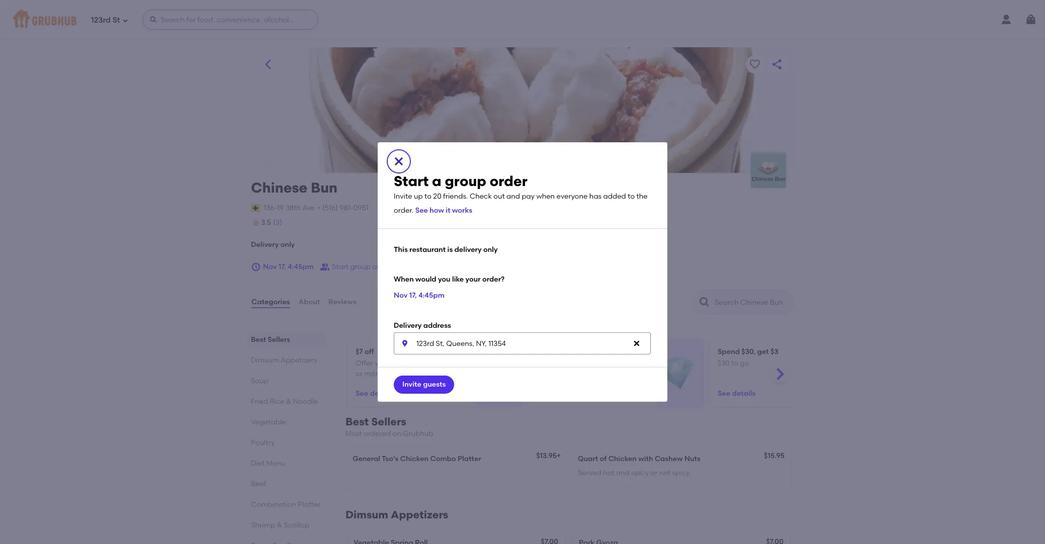 Task type: describe. For each thing, give the bounding box(es) containing it.
or for $12 off
[[559, 370, 566, 378]]

svg image inside main navigation navigation
[[122, 17, 128, 23]]

38th
[[286, 204, 301, 212]]

first
[[403, 360, 416, 368]]

like
[[452, 275, 464, 284]]

it
[[446, 207, 451, 215]]

orders for qualifying
[[620, 360, 641, 368]]

delivery
[[455, 245, 482, 254]]

group inside start a group order invite up to 20 friends. check out and pay when everyone has added to the order.
[[445, 172, 487, 190]]

when
[[537, 192, 555, 201]]

$15
[[449, 360, 460, 368]]

categories
[[252, 298, 290, 306]]

see details for offer valid on first orders of $15 or more.
[[356, 390, 394, 398]]

would
[[416, 275, 437, 284]]

bun
[[311, 179, 338, 196]]

on for $12
[[574, 360, 583, 368]]

noodle
[[293, 397, 318, 406]]

about button
[[298, 284, 321, 320]]

123rd
[[91, 15, 111, 24]]

quart
[[578, 455, 598, 464]]

136-
[[264, 204, 277, 212]]

0 vertical spatial 17,
[[279, 263, 286, 271]]

on for $7
[[393, 360, 401, 368]]

up
[[414, 192, 423, 201]]

valid for $7 off
[[375, 360, 391, 368]]

1 vertical spatial nov 17, 4:45pm
[[394, 291, 445, 300]]

0 vertical spatial nov 17, 4:45pm
[[263, 263, 314, 271]]

general tso's chicken combo platter
[[353, 455, 481, 464]]

see for start
[[415, 207, 428, 215]]

more. for qualifying
[[568, 370, 588, 378]]

combo
[[430, 455, 456, 464]]

chinese bun
[[251, 179, 338, 196]]

$7 off offer valid on first orders of $15 or more.
[[356, 348, 460, 378]]

soup tab
[[251, 376, 322, 386]]

best sellers
[[251, 336, 290, 344]]

1 vertical spatial appetizers
[[391, 509, 449, 521]]

poultry
[[251, 439, 275, 447]]

diet
[[251, 459, 265, 468]]

•
[[318, 204, 320, 212]]

ave
[[303, 204, 315, 212]]

see for $7
[[356, 390, 369, 398]]

not
[[660, 469, 671, 478]]

group inside button
[[350, 263, 371, 271]]

added
[[604, 192, 626, 201]]

your
[[466, 275, 481, 284]]

$13.95
[[536, 452, 557, 461]]

1 vertical spatial nov
[[394, 291, 408, 300]]

go
[[741, 360, 749, 368]]

$7
[[356, 348, 363, 356]]

fried rice & noodle
[[251, 397, 318, 406]]

everyone
[[557, 192, 588, 201]]

tso's
[[382, 455, 399, 464]]

categories button
[[251, 284, 291, 320]]

of for $50
[[537, 370, 544, 378]]

see how it works
[[415, 207, 473, 215]]

order?
[[483, 275, 505, 284]]

restaurant
[[410, 245, 446, 254]]

friends.
[[443, 192, 468, 201]]

save this restaurant button
[[746, 55, 764, 73]]

order inside start group order button
[[373, 263, 391, 271]]

hot
[[603, 469, 615, 478]]

you
[[438, 275, 451, 284]]

is
[[448, 245, 453, 254]]

order.
[[394, 206, 414, 215]]

served hot and spicy or not spicy.
[[578, 469, 692, 478]]

general
[[353, 455, 380, 464]]

combination
[[251, 501, 296, 509]]

soup
[[251, 377, 269, 385]]

promo image for offer valid on first orders of $15 or more.
[[477, 355, 513, 392]]

vegetable tab
[[251, 417, 322, 428]]

see how it works button
[[415, 202, 473, 220]]

19
[[277, 204, 284, 212]]

spend $30, get $3 $30 to go
[[718, 348, 779, 368]]

caret left icon image
[[262, 58, 274, 70]]

guests
[[423, 381, 446, 389]]

how
[[430, 207, 444, 215]]

see details for $30 to go
[[718, 390, 756, 398]]

people icon image
[[320, 262, 330, 272]]

a
[[432, 172, 442, 190]]

poultry tab
[[251, 438, 322, 448]]

more. for first
[[364, 370, 384, 378]]

see for spend
[[718, 390, 731, 398]]

1 vertical spatial and
[[616, 469, 630, 478]]

with
[[639, 455, 653, 464]]

check
[[470, 192, 492, 201]]

Search Address search field
[[394, 333, 651, 355]]

0 horizontal spatial nov 17, 4:45pm button
[[251, 258, 314, 276]]

details for $30 to go
[[732, 390, 756, 398]]

$12
[[537, 348, 547, 356]]

spicy.
[[673, 469, 692, 478]]

1 horizontal spatial nov 17, 4:45pm button
[[394, 287, 445, 305]]

platter inside combination platter tab
[[298, 501, 321, 509]]

invite inside button
[[403, 381, 422, 389]]

2 horizontal spatial of
[[600, 455, 607, 464]]

1 horizontal spatial svg image
[[401, 340, 409, 348]]

off for $7 off
[[365, 348, 374, 356]]

1 vertical spatial 4:45pm
[[419, 291, 445, 300]]

cashew
[[655, 455, 683, 464]]

0951
[[354, 204, 369, 212]]

sellers for best sellers most ordered on grubhub
[[372, 416, 407, 428]]

delivery address
[[394, 321, 451, 330]]

order inside start a group order invite up to 20 friends. check out and pay when everyone has added to the order.
[[490, 172, 528, 190]]

chinese bun logo image
[[751, 153, 787, 188]]

reviews button
[[328, 284, 357, 320]]

136-19 38th ave
[[264, 204, 315, 212]]

combination platter tab
[[251, 500, 322, 510]]

about
[[299, 298, 320, 306]]

works
[[452, 207, 473, 215]]

start for group
[[332, 263, 349, 271]]

on for best
[[393, 430, 401, 438]]

reviews
[[329, 298, 357, 306]]

1 horizontal spatial &
[[286, 397, 292, 406]]

start a group order invite up to 20 friends. check out and pay when everyone has added to the order.
[[394, 172, 648, 215]]

beef
[[251, 480, 266, 489]]

delivery for delivery address
[[394, 321, 422, 330]]

$30,
[[742, 348, 756, 356]]

start group order button
[[320, 258, 391, 276]]

spend
[[718, 348, 740, 356]]

menu
[[267, 459, 286, 468]]

of for $15
[[441, 360, 448, 368]]



Task type: vqa. For each thing, say whether or not it's contained in the screenshot.
Brooklyn Dumpling Shop's Closed
no



Task type: locate. For each thing, give the bounding box(es) containing it.
svg image up first
[[401, 340, 409, 348]]

1 horizontal spatial valid
[[556, 360, 572, 368]]

2 horizontal spatial to
[[732, 360, 739, 368]]

st
[[113, 15, 120, 24]]

+
[[557, 452, 561, 461]]

the
[[637, 192, 648, 201]]

orders right first
[[417, 360, 439, 368]]

nov down delivery only
[[263, 263, 277, 271]]

group
[[445, 172, 487, 190], [350, 263, 371, 271]]

0 horizontal spatial chicken
[[400, 455, 429, 464]]

best
[[251, 336, 266, 344], [346, 416, 369, 428]]

of left $15
[[441, 360, 448, 368]]

this
[[394, 245, 408, 254]]

nov 17, 4:45pm
[[263, 263, 314, 271], [394, 291, 445, 300]]

0 horizontal spatial svg image
[[122, 17, 128, 23]]

17,
[[279, 263, 286, 271], [409, 291, 417, 300]]

2 orders from the left
[[620, 360, 641, 368]]

vegetable
[[251, 418, 286, 427]]

0 horizontal spatial group
[[350, 263, 371, 271]]

offer inside $12 off offer valid on qualifying orders of $50 or more.
[[537, 360, 554, 368]]

best for best sellers
[[251, 336, 266, 344]]

0 horizontal spatial see details
[[356, 390, 394, 398]]

1 horizontal spatial best
[[346, 416, 369, 428]]

appetizers inside tab
[[281, 356, 317, 365]]

this restaurant is delivery only
[[394, 245, 498, 254]]

quart of chicken with cashew nuts
[[578, 455, 701, 464]]

136-19 38th ave button
[[263, 203, 316, 214]]

of inside $12 off offer valid on qualifying orders of $50 or more.
[[537, 370, 544, 378]]

and right out
[[507, 192, 520, 201]]

0 horizontal spatial orders
[[417, 360, 439, 368]]

$50
[[545, 370, 558, 378]]

1 vertical spatial delivery
[[394, 321, 422, 330]]

1 horizontal spatial to
[[628, 192, 635, 201]]

orders
[[417, 360, 439, 368], [620, 360, 641, 368]]

delivery left address
[[394, 321, 422, 330]]

0 horizontal spatial dimsum appetizers
[[251, 356, 317, 365]]

1 horizontal spatial orders
[[620, 360, 641, 368]]

2 horizontal spatial or
[[651, 469, 658, 478]]

1 see details from the left
[[356, 390, 394, 398]]

fried
[[251, 397, 268, 406]]

delivery down 3.5
[[251, 241, 279, 249]]

0 horizontal spatial more.
[[364, 370, 384, 378]]

see details up best sellers most ordered on grubhub
[[356, 390, 394, 398]]

chicken right tso's
[[400, 455, 429, 464]]

nov 17, 4:45pm button down would
[[394, 287, 445, 305]]

of left the $50
[[537, 370, 544, 378]]

1 vertical spatial start
[[332, 263, 349, 271]]

1 horizontal spatial dimsum
[[346, 509, 388, 521]]

shrimp
[[251, 521, 275, 530]]

2 valid from the left
[[556, 360, 572, 368]]

2 details from the left
[[732, 390, 756, 398]]

1 vertical spatial invite
[[403, 381, 422, 389]]

0 vertical spatial and
[[507, 192, 520, 201]]

1 horizontal spatial appetizers
[[391, 509, 449, 521]]

see details button for $30 to go
[[718, 385, 756, 403]]

1 horizontal spatial start
[[394, 172, 429, 190]]

sellers up dimsum appetizers tab
[[268, 336, 290, 344]]

subscription pass image
[[251, 204, 261, 212]]

more. inside $7 off offer valid on first orders of $15 or more.
[[364, 370, 384, 378]]

more. inside $12 off offer valid on qualifying orders of $50 or more.
[[568, 370, 588, 378]]

2 see details button from the left
[[718, 385, 756, 403]]

2 horizontal spatial see
[[718, 390, 731, 398]]

0 horizontal spatial order
[[373, 263, 391, 271]]

0 horizontal spatial valid
[[375, 360, 391, 368]]

invite inside start a group order invite up to 20 friends. check out and pay when everyone has added to the order.
[[394, 192, 412, 201]]

nov
[[263, 263, 277, 271], [394, 291, 408, 300]]

nov 17, 4:45pm down delivery only
[[263, 263, 314, 271]]

served
[[578, 469, 602, 478]]

17, down delivery only
[[279, 263, 286, 271]]

17, down when
[[409, 291, 417, 300]]

or left not
[[651, 469, 658, 478]]

qualifying
[[584, 360, 618, 368]]

1 horizontal spatial nov
[[394, 291, 408, 300]]

details
[[370, 390, 394, 398], [732, 390, 756, 398]]

svg image
[[1026, 14, 1038, 26], [149, 16, 157, 24], [393, 155, 405, 167], [251, 262, 261, 272], [633, 340, 641, 348]]

1 valid from the left
[[375, 360, 391, 368]]

offer up the $50
[[537, 360, 554, 368]]

start up up
[[394, 172, 429, 190]]

0 vertical spatial delivery
[[251, 241, 279, 249]]

tab
[[251, 541, 322, 544]]

best inside best sellers most ordered on grubhub
[[346, 416, 369, 428]]

orders inside $7 off offer valid on first orders of $15 or more.
[[417, 360, 439, 368]]

0 horizontal spatial see details button
[[356, 385, 394, 403]]

see down up
[[415, 207, 428, 215]]

to inside spend $30, get $3 $30 to go
[[732, 360, 739, 368]]

1 horizontal spatial see
[[415, 207, 428, 215]]

$15.95
[[764, 452, 785, 461]]

valid for $12 off
[[556, 360, 572, 368]]

promo image down search address search box on the bottom of page
[[477, 355, 513, 392]]

scallop
[[284, 521, 309, 530]]

2 see details from the left
[[718, 390, 756, 398]]

1 promo image from the left
[[477, 355, 513, 392]]

orders inside $12 off offer valid on qualifying orders of $50 or more.
[[620, 360, 641, 368]]

on inside best sellers most ordered on grubhub
[[393, 430, 401, 438]]

offer for $12
[[537, 360, 554, 368]]

1 horizontal spatial of
[[537, 370, 544, 378]]

1 horizontal spatial 17,
[[409, 291, 417, 300]]

share icon image
[[771, 58, 784, 70]]

dimsum
[[251, 356, 279, 365], [346, 509, 388, 521]]

grubhub
[[403, 430, 434, 438]]

dimsum appetizers inside tab
[[251, 356, 317, 365]]

get
[[758, 348, 769, 356]]

on left qualifying
[[574, 360, 583, 368]]

0 horizontal spatial appetizers
[[281, 356, 317, 365]]

delivery for delivery only
[[251, 241, 279, 249]]

and right hot at the bottom right of the page
[[616, 469, 630, 478]]

nov 17, 4:45pm down would
[[394, 291, 445, 300]]

0 horizontal spatial delivery
[[251, 241, 279, 249]]

0 horizontal spatial sellers
[[268, 336, 290, 344]]

chicken
[[400, 455, 429, 464], [609, 455, 637, 464]]

beef tab
[[251, 479, 322, 490]]

valid
[[375, 360, 391, 368], [556, 360, 572, 368]]

when
[[394, 275, 414, 284]]

1 horizontal spatial details
[[732, 390, 756, 398]]

star icon image
[[251, 218, 261, 228]]

4:45pm
[[288, 263, 314, 271], [419, 291, 445, 300]]

or inside $7 off offer valid on first orders of $15 or more.
[[356, 370, 363, 378]]

only down (3)
[[281, 241, 295, 249]]

(516) 981-0951 button
[[322, 203, 369, 213]]

see details button
[[356, 385, 394, 403], [718, 385, 756, 403]]

search icon image
[[699, 296, 711, 308]]

valid left first
[[375, 360, 391, 368]]

see details down go
[[718, 390, 756, 398]]

on
[[393, 360, 401, 368], [574, 360, 583, 368], [393, 430, 401, 438]]

1 horizontal spatial platter
[[458, 455, 481, 464]]

appetizers
[[281, 356, 317, 365], [391, 509, 449, 521]]

2 vertical spatial of
[[600, 455, 607, 464]]

2 offer from the left
[[537, 360, 554, 368]]

$3
[[771, 348, 779, 356]]

1 horizontal spatial or
[[559, 370, 566, 378]]

or inside $12 off offer valid on qualifying orders of $50 or more.
[[559, 370, 566, 378]]

main navigation navigation
[[0, 0, 1046, 39]]

0 horizontal spatial to
[[425, 192, 432, 201]]

chicken for combo
[[400, 455, 429, 464]]

on inside $7 off offer valid on first orders of $15 or more.
[[393, 360, 401, 368]]

platter up scallop
[[298, 501, 321, 509]]

off right $12
[[549, 348, 559, 356]]

1 horizontal spatial sellers
[[372, 416, 407, 428]]

1 details from the left
[[370, 390, 394, 398]]

0 horizontal spatial offer
[[356, 360, 373, 368]]

981-
[[340, 204, 354, 212]]

start inside start a group order invite up to 20 friends. check out and pay when everyone has added to the order.
[[394, 172, 429, 190]]

best sellers tab
[[251, 335, 322, 345]]

to left the
[[628, 192, 635, 201]]

(516)
[[322, 204, 338, 212]]

on inside $12 off offer valid on qualifying orders of $50 or more.
[[574, 360, 583, 368]]

0 vertical spatial group
[[445, 172, 487, 190]]

platter right combo
[[458, 455, 481, 464]]

offer inside $7 off offer valid on first orders of $15 or more.
[[356, 360, 373, 368]]

or for $7 off
[[356, 370, 363, 378]]

0 vertical spatial 4:45pm
[[288, 263, 314, 271]]

delivery only
[[251, 241, 295, 249]]

best inside best sellers tab
[[251, 336, 266, 344]]

details up best sellers most ordered on grubhub
[[370, 390, 394, 398]]

valid inside $7 off offer valid on first orders of $15 or more.
[[375, 360, 391, 368]]

details down go
[[732, 390, 756, 398]]

0 vertical spatial best
[[251, 336, 266, 344]]

1 vertical spatial order
[[373, 263, 391, 271]]

offer
[[356, 360, 373, 368], [537, 360, 554, 368]]

0 horizontal spatial only
[[281, 241, 295, 249]]

0 horizontal spatial promo image
[[477, 355, 513, 392]]

best up dimsum appetizers tab
[[251, 336, 266, 344]]

and inside start a group order invite up to 20 friends. check out and pay when everyone has added to the order.
[[507, 192, 520, 201]]

3.5
[[261, 218, 271, 227]]

off inside $7 off offer valid on first orders of $15 or more.
[[365, 348, 374, 356]]

of right quart
[[600, 455, 607, 464]]

1 horizontal spatial only
[[484, 245, 498, 254]]

0 vertical spatial svg image
[[122, 17, 128, 23]]

0 horizontal spatial 4:45pm
[[288, 263, 314, 271]]

1 vertical spatial nov 17, 4:45pm button
[[394, 287, 445, 305]]

shrimp & scallop tab
[[251, 520, 322, 531]]

see up most on the left
[[356, 390, 369, 398]]

chicken up served hot and spicy or not spicy.
[[609, 455, 637, 464]]

offer down $7
[[356, 360, 373, 368]]

delivery
[[251, 241, 279, 249], [394, 321, 422, 330]]

2 off from the left
[[549, 348, 559, 356]]

out
[[494, 192, 505, 201]]

orders right qualifying
[[620, 360, 641, 368]]

0 vertical spatial order
[[490, 172, 528, 190]]

1 horizontal spatial more.
[[568, 370, 588, 378]]

& right the shrimp
[[277, 521, 282, 530]]

details for offer valid on first orders of $15 or more.
[[370, 390, 394, 398]]

svg image right st
[[122, 17, 128, 23]]

0 vertical spatial dimsum appetizers
[[251, 356, 317, 365]]

4:45pm left 'people icon'
[[288, 263, 314, 271]]

1 vertical spatial sellers
[[372, 416, 407, 428]]

1 vertical spatial svg image
[[401, 340, 409, 348]]

see details button up best sellers most ordered on grubhub
[[356, 385, 394, 403]]

4:45pm down would
[[419, 291, 445, 300]]

• (516) 981-0951
[[318, 204, 369, 212]]

see
[[415, 207, 428, 215], [356, 390, 369, 398], [718, 390, 731, 398]]

sellers up ordered
[[372, 416, 407, 428]]

sellers inside best sellers tab
[[268, 336, 290, 344]]

0 horizontal spatial platter
[[298, 501, 321, 509]]

0 vertical spatial appetizers
[[281, 356, 317, 365]]

0 horizontal spatial off
[[365, 348, 374, 356]]

1 offer from the left
[[356, 360, 373, 368]]

of inside $7 off offer valid on first orders of $15 or more.
[[441, 360, 448, 368]]

&
[[286, 397, 292, 406], [277, 521, 282, 530]]

1 horizontal spatial chicken
[[609, 455, 637, 464]]

off right $7
[[365, 348, 374, 356]]

valid up the $50
[[556, 360, 572, 368]]

promo image left $30
[[658, 355, 695, 392]]

chicken for with
[[609, 455, 637, 464]]

see details button down go
[[718, 385, 756, 403]]

1 vertical spatial of
[[537, 370, 544, 378]]

see down $30
[[718, 390, 731, 398]]

1 orders from the left
[[417, 360, 439, 368]]

when would you like your order?
[[394, 275, 505, 284]]

chinese
[[251, 179, 308, 196]]

valid inside $12 off offer valid on qualifying orders of $50 or more.
[[556, 360, 572, 368]]

to left '20' at the top of page
[[425, 192, 432, 201]]

has
[[590, 192, 602, 201]]

best up most on the left
[[346, 416, 369, 428]]

0 horizontal spatial nov 17, 4:45pm
[[263, 263, 314, 271]]

start for a
[[394, 172, 429, 190]]

pay
[[522, 192, 535, 201]]

2 promo image from the left
[[658, 355, 695, 392]]

& right rice
[[286, 397, 292, 406]]

svg image
[[122, 17, 128, 23], [401, 340, 409, 348]]

off for $12 off
[[549, 348, 559, 356]]

1 horizontal spatial see details
[[718, 390, 756, 398]]

1 horizontal spatial dimsum appetizers
[[346, 509, 449, 521]]

dimsum appetizers tab
[[251, 355, 322, 366]]

0 vertical spatial start
[[394, 172, 429, 190]]

0 vertical spatial platter
[[458, 455, 481, 464]]

on left first
[[393, 360, 401, 368]]

1 horizontal spatial and
[[616, 469, 630, 478]]

more.
[[364, 370, 384, 378], [568, 370, 588, 378]]

1 more. from the left
[[364, 370, 384, 378]]

Search Chinese Bun search field
[[714, 298, 791, 307]]

20
[[433, 192, 442, 201]]

or right the $50
[[559, 370, 566, 378]]

sellers for best sellers
[[268, 336, 290, 344]]

ordered
[[364, 430, 391, 438]]

1 vertical spatial dimsum
[[346, 509, 388, 521]]

0 horizontal spatial start
[[332, 263, 349, 271]]

of
[[441, 360, 448, 368], [537, 370, 544, 378], [600, 455, 607, 464]]

$13.95 +
[[536, 452, 561, 461]]

0 horizontal spatial best
[[251, 336, 266, 344]]

1 horizontal spatial group
[[445, 172, 487, 190]]

to left go
[[732, 360, 739, 368]]

1 vertical spatial best
[[346, 416, 369, 428]]

sellers inside best sellers most ordered on grubhub
[[372, 416, 407, 428]]

spicy
[[632, 469, 649, 478]]

best for best sellers most ordered on grubhub
[[346, 416, 369, 428]]

0 horizontal spatial or
[[356, 370, 363, 378]]

1 vertical spatial dimsum appetizers
[[346, 509, 449, 521]]

nov 17, 4:45pm button down delivery only
[[251, 258, 314, 276]]

start right 'people icon'
[[332, 263, 349, 271]]

123rd st
[[91, 15, 120, 24]]

1 vertical spatial 17,
[[409, 291, 417, 300]]

0 vertical spatial &
[[286, 397, 292, 406]]

save this restaurant image
[[749, 58, 761, 70]]

$12 off offer valid on qualifying orders of $50 or more.
[[537, 348, 641, 378]]

promo image for offer valid on qualifying orders of $50 or more.
[[658, 355, 695, 392]]

1 horizontal spatial promo image
[[658, 355, 695, 392]]

0 horizontal spatial 17,
[[279, 263, 286, 271]]

or down $7
[[356, 370, 363, 378]]

only right delivery
[[484, 245, 498, 254]]

on right ordered
[[393, 430, 401, 438]]

2 chicken from the left
[[609, 455, 637, 464]]

1 horizontal spatial off
[[549, 348, 559, 356]]

to
[[425, 192, 432, 201], [628, 192, 635, 201], [732, 360, 739, 368]]

most
[[346, 430, 362, 438]]

1 vertical spatial group
[[350, 263, 371, 271]]

2 more. from the left
[[568, 370, 588, 378]]

diet menu
[[251, 459, 286, 468]]

dimsum inside dimsum appetizers tab
[[251, 356, 279, 365]]

0 horizontal spatial nov
[[263, 263, 277, 271]]

best sellers most ordered on grubhub
[[346, 416, 434, 438]]

1 horizontal spatial offer
[[537, 360, 554, 368]]

0 vertical spatial invite
[[394, 192, 412, 201]]

off
[[365, 348, 374, 356], [549, 348, 559, 356]]

fried rice & noodle tab
[[251, 396, 322, 407]]

0 vertical spatial nov 17, 4:45pm button
[[251, 258, 314, 276]]

1 horizontal spatial see details button
[[718, 385, 756, 403]]

invite up order.
[[394, 192, 412, 201]]

promo image
[[477, 355, 513, 392], [658, 355, 695, 392]]

1 see details button from the left
[[356, 385, 394, 403]]

see details button for offer valid on first orders of $15 or more.
[[356, 385, 394, 403]]

1 chicken from the left
[[400, 455, 429, 464]]

group right 'people icon'
[[350, 263, 371, 271]]

1 horizontal spatial nov 17, 4:45pm
[[394, 291, 445, 300]]

sellers
[[268, 336, 290, 344], [372, 416, 407, 428]]

0 horizontal spatial &
[[277, 521, 282, 530]]

nov down when
[[394, 291, 408, 300]]

1 off from the left
[[365, 348, 374, 356]]

0 horizontal spatial see
[[356, 390, 369, 398]]

invite down first
[[403, 381, 422, 389]]

diet menu tab
[[251, 458, 322, 469]]

invite guests
[[403, 381, 446, 389]]

start inside button
[[332, 263, 349, 271]]

1 vertical spatial &
[[277, 521, 282, 530]]

nuts
[[685, 455, 701, 464]]

orders for first
[[417, 360, 439, 368]]

0 vertical spatial nov
[[263, 263, 277, 271]]

1 vertical spatial platter
[[298, 501, 321, 509]]

offer for $7
[[356, 360, 373, 368]]

group up friends.
[[445, 172, 487, 190]]

and
[[507, 192, 520, 201], [616, 469, 630, 478]]

off inside $12 off offer valid on qualifying orders of $50 or more.
[[549, 348, 559, 356]]



